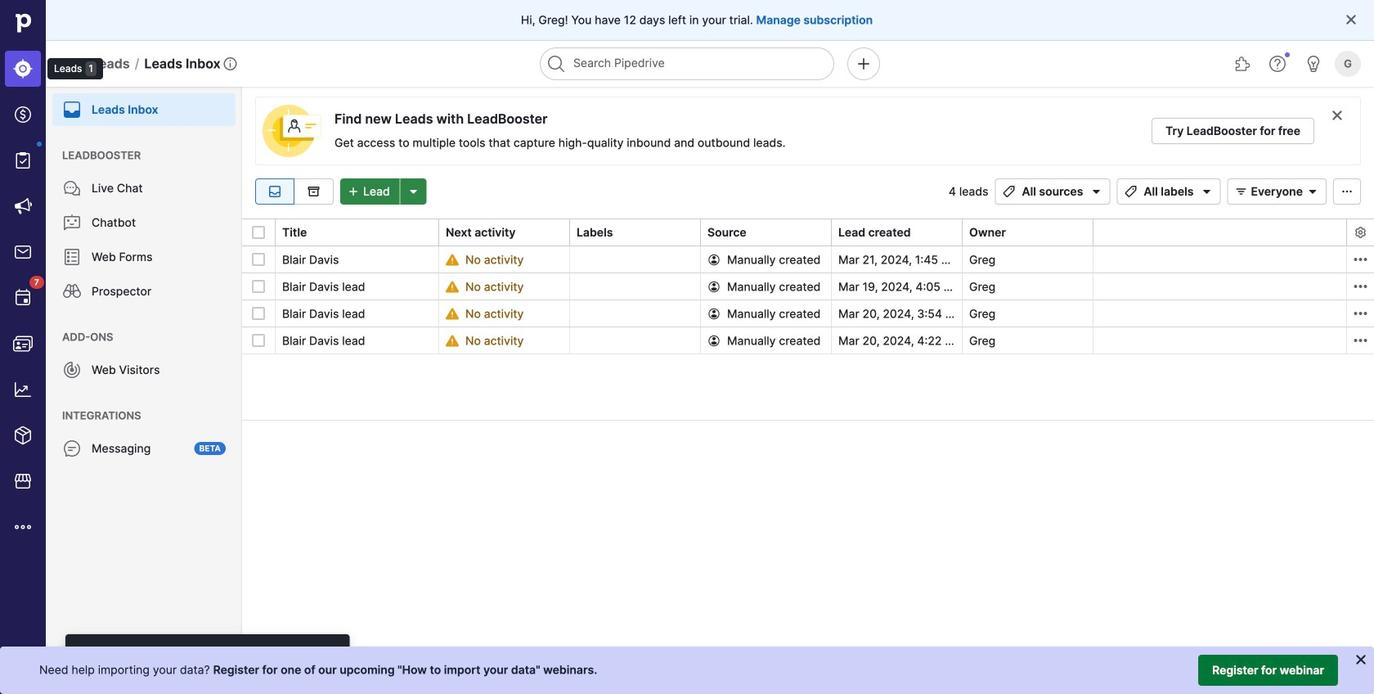 Task type: locate. For each thing, give the bounding box(es) containing it.
2 row from the top
[[242, 273, 1375, 300]]

color undefined image right products image
[[62, 439, 82, 458]]

color secondary image
[[1355, 226, 1368, 239], [1352, 250, 1371, 269]]

color undefined image right insights image
[[62, 360, 82, 380]]

color undefined image
[[13, 151, 33, 170], [62, 360, 82, 380], [62, 439, 82, 458]]

campaigns image
[[13, 196, 33, 216]]

color warning image
[[446, 253, 459, 266], [446, 280, 459, 293], [446, 307, 459, 320]]

color secondary image
[[1332, 109, 1345, 122], [1352, 277, 1371, 296], [1352, 304, 1371, 323], [1352, 331, 1371, 350]]

color primary image
[[344, 185, 363, 198], [252, 226, 265, 239], [252, 280, 265, 293], [708, 280, 721, 293], [252, 307, 265, 320], [708, 307, 721, 320], [252, 334, 265, 347]]

color secondary image for third row from the top of the page
[[1352, 304, 1371, 323]]

sales assistant image
[[1305, 54, 1324, 74]]

color secondary image for second row from the top of the page
[[1352, 277, 1371, 296]]

4 row from the top
[[242, 327, 1375, 354]]

2 vertical spatial color warning image
[[446, 307, 459, 320]]

menu toggle image
[[62, 54, 82, 74]]

close image
[[320, 647, 333, 660]]

quick help image
[[1269, 54, 1288, 74]]

1 vertical spatial color warning image
[[446, 280, 459, 293]]

menu
[[0, 0, 103, 694], [46, 87, 242, 694]]

0 vertical spatial color warning image
[[446, 253, 459, 266]]

2 color warning image from the top
[[446, 280, 459, 293]]

leads image
[[13, 59, 33, 79]]

archive image
[[304, 185, 324, 198]]

color primary image
[[1346, 13, 1359, 26], [1000, 185, 1019, 198], [1087, 185, 1107, 198], [1122, 185, 1141, 198], [1198, 185, 1217, 198], [1232, 185, 1252, 198], [1304, 185, 1323, 198], [1338, 185, 1358, 198], [252, 253, 265, 266], [708, 253, 721, 266], [708, 334, 721, 347]]

insights image
[[13, 380, 33, 399]]

1 color warning image from the top
[[446, 253, 459, 266]]

products image
[[13, 426, 33, 445]]

more image
[[13, 517, 33, 537]]

color secondary image for first row from the bottom of the page
[[1352, 331, 1371, 350]]

home image
[[11, 11, 35, 35]]

deals image
[[13, 105, 33, 124]]

1 vertical spatial color secondary image
[[1352, 250, 1371, 269]]

color undefined image down deals icon
[[13, 151, 33, 170]]

1 vertical spatial color undefined image
[[62, 360, 82, 380]]

contacts image
[[13, 334, 33, 354]]

marketplace image
[[13, 471, 33, 491]]

0 vertical spatial color secondary image
[[1355, 226, 1368, 239]]

sales inbox image
[[13, 242, 33, 262]]

menu item
[[0, 46, 46, 92], [46, 87, 242, 126]]

row
[[242, 246, 1375, 273], [242, 273, 1375, 300], [242, 300, 1375, 327], [242, 327, 1375, 354]]

grid
[[242, 218, 1375, 694]]

color undefined image
[[62, 100, 82, 119], [62, 178, 82, 198], [62, 213, 82, 232], [62, 247, 82, 267], [62, 282, 82, 301], [13, 288, 33, 308]]



Task type: describe. For each thing, give the bounding box(es) containing it.
info image
[[224, 57, 237, 70]]

quick add image
[[854, 54, 874, 74]]

add lead options image
[[404, 185, 424, 198]]

3 row from the top
[[242, 300, 1375, 327]]

add lead element
[[340, 178, 427, 205]]

inbox image
[[265, 185, 285, 198]]

color warning image
[[446, 334, 459, 347]]

color primary image inside the 'add lead' element
[[344, 185, 363, 198]]

0 vertical spatial color undefined image
[[13, 151, 33, 170]]

Search Pipedrive field
[[540, 47, 835, 80]]

2 vertical spatial color undefined image
[[62, 439, 82, 458]]

3 color warning image from the top
[[446, 307, 459, 320]]

1 row from the top
[[242, 246, 1375, 273]]



Task type: vqa. For each thing, say whether or not it's contained in the screenshot.
3rd ROW from the bottom
yes



